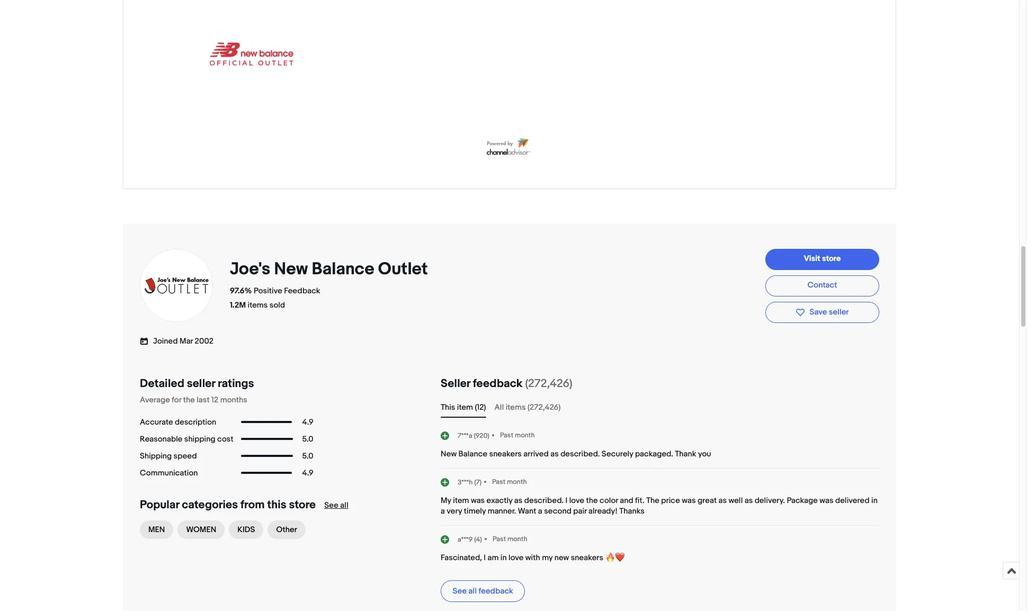 Task type: locate. For each thing, give the bounding box(es) containing it.
feedback down am
[[479, 587, 514, 597]]

1 horizontal spatial i
[[566, 496, 568, 506]]

5.0
[[302, 434, 314, 445], [302, 451, 314, 461]]

1 horizontal spatial was
[[682, 496, 696, 506]]

4.9 for communication
[[302, 468, 314, 478]]

item inside my item was exactly as described. i love the color and fit. the price was great as well as delivery. package was delivered in a very timely manner. want a second pair already! thanks
[[453, 496, 469, 506]]

1 vertical spatial (272,426)
[[528, 403, 561, 413]]

0 vertical spatial month
[[515, 431, 535, 440]]

2 vertical spatial past
[[493, 535, 506, 544]]

balance up 'feedback'
[[312, 259, 375, 280]]

for
[[172, 395, 181, 406]]

see all feedback
[[453, 587, 514, 597]]

1 horizontal spatial store
[[823, 254, 841, 264]]

see all feedback link
[[441, 581, 526, 603]]

delivered
[[836, 496, 870, 506]]

seller right save
[[829, 307, 849, 317]]

thanks
[[620, 507, 645, 517]]

i
[[566, 496, 568, 506], [484, 553, 486, 564]]

1 vertical spatial sneakers
[[571, 553, 604, 564]]

a right want
[[538, 507, 543, 517]]

0 vertical spatial i
[[566, 496, 568, 506]]

past for was
[[492, 478, 506, 487]]

all for see all feedback
[[469, 587, 477, 597]]

5.0 for reasonable shipping cost
[[302, 434, 314, 445]]

in right am
[[501, 553, 507, 564]]

0 vertical spatial item
[[457, 403, 473, 413]]

0 horizontal spatial love
[[509, 553, 524, 564]]

love
[[570, 496, 585, 506], [509, 553, 524, 564]]

(7)
[[475, 478, 482, 487]]

0 horizontal spatial i
[[484, 553, 486, 564]]

0 horizontal spatial in
[[501, 553, 507, 564]]

0 vertical spatial all
[[340, 501, 349, 511]]

(272,426) down the seller feedback (272,426)
[[528, 403, 561, 413]]

past month up am
[[493, 535, 528, 544]]

(272,426) inside "tab list"
[[528, 403, 561, 413]]

items inside "tab list"
[[506, 403, 526, 413]]

the
[[183, 395, 195, 406], [586, 496, 598, 506]]

packaged.
[[635, 450, 674, 460]]

1 vertical spatial love
[[509, 553, 524, 564]]

2 a from the left
[[538, 507, 543, 517]]

was up timely
[[471, 496, 485, 506]]

joined
[[153, 336, 178, 347]]

past month for arrived
[[500, 431, 535, 440]]

1 horizontal spatial all
[[469, 587, 477, 597]]

past month up "exactly"
[[492, 478, 527, 487]]

pair
[[574, 507, 587, 517]]

described. for i
[[525, 496, 564, 506]]

seller up last
[[187, 377, 215, 391]]

1 vertical spatial past month
[[492, 478, 527, 487]]

3***h (7)
[[458, 478, 482, 487]]

contact
[[808, 280, 838, 290]]

past up "exactly"
[[492, 478, 506, 487]]

this
[[441, 403, 456, 413]]

in
[[872, 496, 878, 506], [501, 553, 507, 564]]

see for see all feedback
[[453, 587, 467, 597]]

0 horizontal spatial was
[[471, 496, 485, 506]]

described. inside my item was exactly as described. i love the color and fit. the price was great as well as delivery. package was delivered in a very timely manner. want a second pair already! thanks
[[525, 496, 564, 506]]

🔥❤️
[[606, 553, 625, 564]]

my
[[542, 553, 553, 564]]

0 vertical spatial seller
[[829, 307, 849, 317]]

a***9
[[458, 536, 473, 544]]

7***a (920)
[[458, 432, 490, 440]]

1 vertical spatial described.
[[525, 496, 564, 506]]

outlet
[[378, 259, 428, 280]]

2 vertical spatial month
[[508, 535, 528, 544]]

1 horizontal spatial sneakers
[[571, 553, 604, 564]]

store
[[823, 254, 841, 264], [289, 499, 316, 513]]

0 vertical spatial past month
[[500, 431, 535, 440]]

this item (12)
[[441, 403, 486, 413]]

save
[[810, 307, 828, 317]]

1 horizontal spatial seller
[[829, 307, 849, 317]]

in right delivered
[[872, 496, 878, 506]]

all for see all
[[340, 501, 349, 511]]

sold
[[270, 300, 285, 310]]

sneakers right new
[[571, 553, 604, 564]]

see all link
[[325, 501, 349, 511]]

described. for securely
[[561, 450, 600, 460]]

1 was from the left
[[471, 496, 485, 506]]

1 horizontal spatial items
[[506, 403, 526, 413]]

as right arrived
[[551, 450, 559, 460]]

2 vertical spatial past month
[[493, 535, 528, 544]]

as up want
[[515, 496, 523, 506]]

as
[[551, 450, 559, 460], [515, 496, 523, 506], [719, 496, 727, 506], [745, 496, 753, 506]]

0 vertical spatial 4.9
[[302, 417, 314, 428]]

past month for in
[[493, 535, 528, 544]]

item for this
[[457, 403, 473, 413]]

tab list
[[441, 402, 880, 414]]

balance
[[312, 259, 375, 280], [459, 450, 488, 460]]

month for exactly
[[507, 478, 527, 487]]

1 vertical spatial new
[[441, 450, 457, 460]]

seller inside button
[[829, 307, 849, 317]]

(272,426)
[[525, 377, 573, 391], [528, 403, 561, 413]]

1 horizontal spatial the
[[586, 496, 598, 506]]

0 horizontal spatial balance
[[312, 259, 375, 280]]

1 horizontal spatial see
[[453, 587, 467, 597]]

item up very
[[453, 496, 469, 506]]

item left (12)
[[457, 403, 473, 413]]

fascinated, i am in love with my new sneakers 🔥❤️
[[441, 553, 625, 564]]

past month up arrived
[[500, 431, 535, 440]]

seller
[[829, 307, 849, 317], [187, 377, 215, 391]]

a***9 (4)
[[458, 536, 482, 544]]

1 vertical spatial balance
[[459, 450, 488, 460]]

0 vertical spatial store
[[823, 254, 841, 264]]

0 horizontal spatial new
[[274, 259, 308, 280]]

balance down 7***a (920)
[[459, 450, 488, 460]]

past right (920)
[[500, 431, 514, 440]]

0 horizontal spatial items
[[248, 300, 268, 310]]

0 horizontal spatial the
[[183, 395, 195, 406]]

all
[[340, 501, 349, 511], [469, 587, 477, 597]]

0 horizontal spatial seller
[[187, 377, 215, 391]]

cost
[[217, 434, 234, 445]]

1 vertical spatial seller
[[187, 377, 215, 391]]

kids
[[238, 525, 255, 535]]

sneakers
[[490, 450, 522, 460], [571, 553, 604, 564]]

4.9 for accurate description
[[302, 417, 314, 428]]

2 horizontal spatial was
[[820, 496, 834, 506]]

1 horizontal spatial in
[[872, 496, 878, 506]]

color
[[600, 496, 619, 506]]

past for am
[[493, 535, 506, 544]]

1 vertical spatial item
[[453, 496, 469, 506]]

0 vertical spatial items
[[248, 300, 268, 310]]

as right well
[[745, 496, 753, 506]]

i inside my item was exactly as described. i love the color and fit. the price was great as well as delivery. package was delivered in a very timely manner. want a second pair already! thanks
[[566, 496, 568, 506]]

feedback up all at the left bottom of page
[[473, 377, 523, 391]]

12
[[212, 395, 219, 406]]

was right "price"
[[682, 496, 696, 506]]

1 vertical spatial past
[[492, 478, 506, 487]]

described. left the securely
[[561, 450, 600, 460]]

0 vertical spatial love
[[570, 496, 585, 506]]

my
[[441, 496, 452, 506]]

1 horizontal spatial a
[[538, 507, 543, 517]]

fit.
[[636, 496, 645, 506]]

1 vertical spatial see
[[453, 587, 467, 597]]

past for sneakers
[[500, 431, 514, 440]]

0 vertical spatial (272,426)
[[525, 377, 573, 391]]

1 horizontal spatial love
[[570, 496, 585, 506]]

a
[[441, 507, 445, 517], [538, 507, 543, 517]]

3 was from the left
[[820, 496, 834, 506]]

4.9
[[302, 417, 314, 428], [302, 468, 314, 478]]

0 horizontal spatial see
[[325, 501, 339, 511]]

well
[[729, 496, 743, 506]]

store right this
[[289, 499, 316, 513]]

(272,426) for seller feedback (272,426)
[[525, 377, 573, 391]]

i up second
[[566, 496, 568, 506]]

months
[[220, 395, 247, 406]]

from
[[241, 499, 265, 513]]

2 4.9 from the top
[[302, 468, 314, 478]]

speed
[[174, 451, 197, 461]]

1 4.9 from the top
[[302, 417, 314, 428]]

month up arrived
[[515, 431, 535, 440]]

the
[[647, 496, 660, 506]]

manner.
[[488, 507, 516, 517]]

(272,426) up all items (272,426)
[[525, 377, 573, 391]]

0 horizontal spatial store
[[289, 499, 316, 513]]

1 vertical spatial i
[[484, 553, 486, 564]]

1 5.0 from the top
[[302, 434, 314, 445]]

kids link
[[229, 521, 264, 540]]

price
[[662, 496, 681, 506]]

was
[[471, 496, 485, 506], [682, 496, 696, 506], [820, 496, 834, 506]]

1 vertical spatial 5.0
[[302, 451, 314, 461]]

0 vertical spatial feedback
[[473, 377, 523, 391]]

past up am
[[493, 535, 506, 544]]

you
[[699, 450, 712, 460]]

0 vertical spatial see
[[325, 501, 339, 511]]

0 vertical spatial balance
[[312, 259, 375, 280]]

past
[[500, 431, 514, 440], [492, 478, 506, 487], [493, 535, 506, 544]]

new
[[274, 259, 308, 280], [441, 450, 457, 460]]

securely
[[602, 450, 634, 460]]

store right visit
[[823, 254, 841, 264]]

month for in
[[508, 535, 528, 544]]

described. up second
[[525, 496, 564, 506]]

0 horizontal spatial all
[[340, 501, 349, 511]]

1 vertical spatial the
[[586, 496, 598, 506]]

joe's new balance outlet link
[[230, 259, 432, 280]]

love up pair
[[570, 496, 585, 506]]

love left with
[[509, 553, 524, 564]]

sneakers down (920)
[[490, 450, 522, 460]]

a down my
[[441, 507, 445, 517]]

feedback
[[284, 286, 320, 296]]

month up "exactly"
[[507, 478, 527, 487]]

0 vertical spatial 5.0
[[302, 434, 314, 445]]

the up already!
[[586, 496, 598, 506]]

items right all at the left bottom of page
[[506, 403, 526, 413]]

(4)
[[474, 536, 482, 544]]

0 horizontal spatial a
[[441, 507, 445, 517]]

0 vertical spatial described.
[[561, 450, 600, 460]]

1 horizontal spatial balance
[[459, 450, 488, 460]]

contact link
[[766, 275, 880, 297]]

month
[[515, 431, 535, 440], [507, 478, 527, 487], [508, 535, 528, 544]]

love inside my item was exactly as described. i love the color and fit. the price was great as well as delivery. package was delivered in a very timely manner. want a second pair already! thanks
[[570, 496, 585, 506]]

1 vertical spatial all
[[469, 587, 477, 597]]

i left am
[[484, 553, 486, 564]]

see all
[[325, 501, 349, 511]]

1 vertical spatial month
[[507, 478, 527, 487]]

average
[[140, 395, 170, 406]]

0 horizontal spatial sneakers
[[490, 450, 522, 460]]

joe's new balance outlet image
[[139, 248, 214, 323]]

2002
[[195, 336, 214, 347]]

described.
[[561, 450, 600, 460], [525, 496, 564, 506]]

was right package at right bottom
[[820, 496, 834, 506]]

1 vertical spatial 4.9
[[302, 468, 314, 478]]

0 vertical spatial past
[[500, 431, 514, 440]]

all
[[495, 403, 504, 413]]

ratings
[[218, 377, 254, 391]]

items down positive
[[248, 300, 268, 310]]

great
[[698, 496, 717, 506]]

men
[[148, 525, 165, 535]]

2 5.0 from the top
[[302, 451, 314, 461]]

1 vertical spatial items
[[506, 403, 526, 413]]

0 vertical spatial in
[[872, 496, 878, 506]]

the right for
[[183, 395, 195, 406]]

month up fascinated, i am in love with my new sneakers 🔥❤️
[[508, 535, 528, 544]]



Task type: vqa. For each thing, say whether or not it's contained in the screenshot.


Task type: describe. For each thing, give the bounding box(es) containing it.
past month for exactly
[[492, 478, 527, 487]]

0 vertical spatial the
[[183, 395, 195, 406]]

new
[[555, 553, 569, 564]]

all items (272,426)
[[495, 403, 561, 413]]

visit
[[804, 254, 821, 264]]

already!
[[589, 507, 618, 517]]

accurate description
[[140, 417, 216, 428]]

reasonable
[[140, 434, 183, 445]]

package
[[787, 496, 818, 506]]

and
[[620, 496, 634, 506]]

accurate
[[140, 417, 173, 428]]

1 vertical spatial store
[[289, 499, 316, 513]]

1 vertical spatial in
[[501, 553, 507, 564]]

communication
[[140, 468, 198, 478]]

thank
[[675, 450, 697, 460]]

very
[[447, 507, 462, 517]]

2 was from the left
[[682, 496, 696, 506]]

detailed
[[140, 377, 184, 391]]

seller for save
[[829, 307, 849, 317]]

women link
[[178, 521, 225, 540]]

last
[[197, 395, 210, 406]]

shipping speed
[[140, 451, 197, 461]]

month for arrived
[[515, 431, 535, 440]]

second
[[544, 507, 572, 517]]

fascinated,
[[441, 553, 482, 564]]

7***a
[[458, 432, 473, 440]]

(272,426) for all items (272,426)
[[528, 403, 561, 413]]

delivery.
[[755, 496, 786, 506]]

as left well
[[719, 496, 727, 506]]

store inside 'link'
[[823, 254, 841, 264]]

arrived
[[524, 450, 549, 460]]

1 horizontal spatial new
[[441, 450, 457, 460]]

0 vertical spatial sneakers
[[490, 450, 522, 460]]

want
[[518, 507, 537, 517]]

1.2m
[[230, 300, 246, 310]]

men link
[[140, 521, 174, 540]]

categories
[[182, 499, 238, 513]]

am
[[488, 553, 499, 564]]

1 a from the left
[[441, 507, 445, 517]]

popular categories from this store
[[140, 499, 316, 513]]

0 vertical spatial new
[[274, 259, 308, 280]]

save seller button
[[766, 302, 880, 323]]

items inside 97.6% positive feedback 1.2m items sold
[[248, 300, 268, 310]]

other
[[276, 525, 297, 535]]

1 vertical spatial feedback
[[479, 587, 514, 597]]

text__icon wrapper image
[[140, 336, 153, 346]]

in inside my item was exactly as described. i love the color and fit. the price was great as well as delivery. package was delivered in a very timely manner. want a second pair already! thanks
[[872, 496, 878, 506]]

detailed seller ratings
[[140, 377, 254, 391]]

the inside my item was exactly as described. i love the color and fit. the price was great as well as delivery. package was delivered in a very timely manner. want a second pair already! thanks
[[586, 496, 598, 506]]

reasonable shipping cost
[[140, 434, 234, 445]]

with
[[526, 553, 541, 564]]

seller feedback (272,426)
[[441, 377, 573, 391]]

shipping
[[140, 451, 172, 461]]

new balance sneakers arrived as described.  securely packaged.  thank you
[[441, 450, 712, 460]]

exactly
[[487, 496, 513, 506]]

97.6%
[[230, 286, 252, 296]]

item for my
[[453, 496, 469, 506]]

seller for detailed
[[187, 377, 215, 391]]

description
[[175, 417, 216, 428]]

positive
[[254, 286, 282, 296]]

see for see all
[[325, 501, 339, 511]]

popular
[[140, 499, 179, 513]]

(920)
[[474, 432, 490, 440]]

3***h
[[458, 478, 473, 487]]

tab list containing this item (12)
[[441, 402, 880, 414]]

timely
[[464, 507, 486, 517]]

visit store
[[804, 254, 841, 264]]

this
[[267, 499, 287, 513]]

average for the last 12 months
[[140, 395, 247, 406]]

seller
[[441, 377, 471, 391]]

5.0 for shipping speed
[[302, 451, 314, 461]]

women
[[186, 525, 216, 535]]

mar
[[180, 336, 193, 347]]

other link
[[268, 521, 306, 540]]

joe's new balance outlet
[[230, 259, 428, 280]]

my item was exactly as described. i love the color and fit. the price was great as well as delivery. package was delivered in a very timely manner. want a second pair already! thanks
[[441, 496, 878, 517]]

97.6% positive feedback 1.2m items sold
[[230, 286, 320, 310]]

visit store link
[[766, 249, 880, 270]]

joe's
[[230, 259, 271, 280]]

(12)
[[475, 403, 486, 413]]

joined mar 2002
[[153, 336, 214, 347]]



